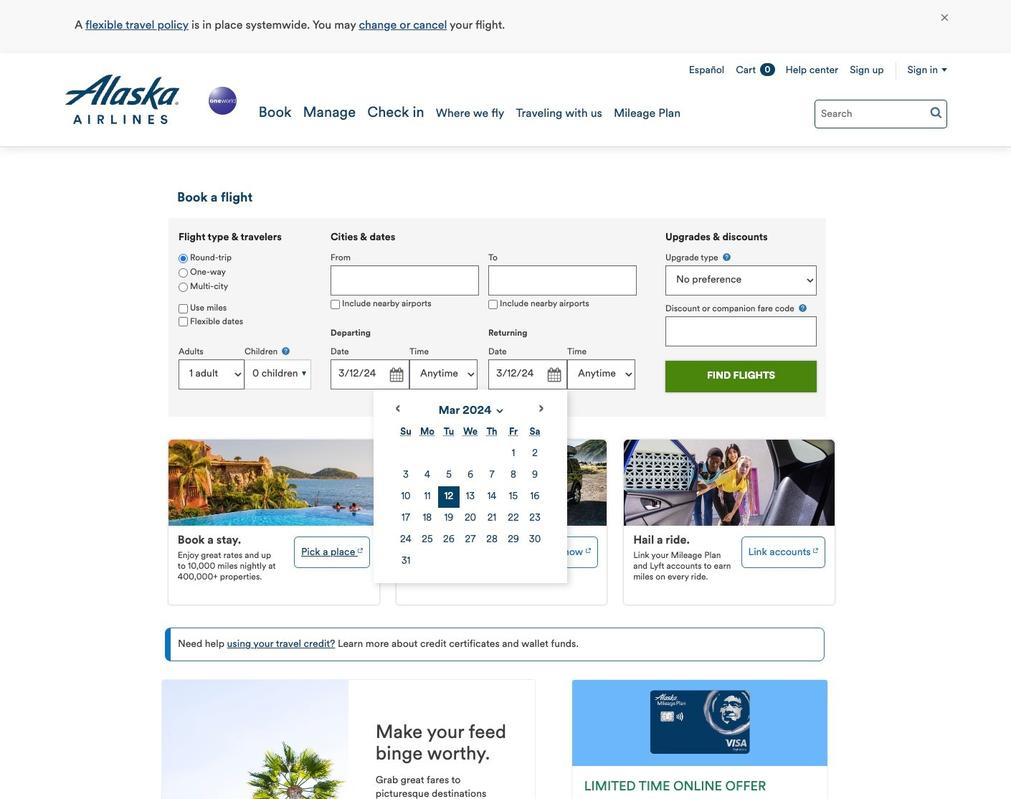 Task type: vqa. For each thing, say whether or not it's contained in the screenshot.
 radio to the bottom
no



Task type: locate. For each thing, give the bounding box(es) containing it.
2 horizontal spatial group
[[666, 252, 817, 346]]

None text field
[[489, 266, 637, 296], [489, 359, 567, 389], [489, 266, 637, 296], [489, 359, 567, 389]]

  radio
[[179, 282, 188, 292]]

photo of an suv driving towards a mountain image
[[396, 440, 607, 526]]

1 vertical spatial   radio
[[179, 268, 188, 277]]

1   radio from the top
[[179, 254, 188, 263]]

2 open datepicker image from the left
[[544, 365, 564, 385]]

1 row from the top
[[395, 443, 546, 465]]

  checkbox
[[179, 304, 188, 313]]

cell
[[503, 443, 524, 465], [524, 443, 546, 465], [395, 465, 417, 486], [417, 465, 438, 486], [438, 465, 460, 486], [460, 465, 481, 486], [481, 465, 503, 486], [503, 465, 524, 486], [524, 465, 546, 486], [395, 486, 417, 508], [417, 486, 438, 508], [438, 486, 460, 508], [460, 486, 481, 508], [481, 486, 503, 508], [503, 486, 524, 508], [524, 486, 546, 508], [395, 508, 417, 529], [417, 508, 438, 529], [438, 508, 460, 529], [460, 508, 481, 529], [481, 508, 503, 529], [503, 508, 524, 529], [524, 508, 546, 529], [395, 529, 417, 551], [417, 529, 438, 551], [438, 529, 460, 551], [460, 529, 481, 551], [481, 529, 503, 551], [503, 529, 524, 551], [524, 529, 546, 551], [395, 551, 417, 572]]

0 vertical spatial   radio
[[179, 254, 188, 263]]

header nav bar navigation
[[0, 53, 1011, 147]]

None submit
[[666, 360, 817, 392]]

None text field
[[331, 266, 479, 296], [666, 316, 817, 346], [331, 359, 410, 389], [331, 266, 479, 296], [666, 316, 817, 346], [331, 359, 410, 389]]

Search text field
[[815, 100, 948, 128]]

book rides image
[[814, 543, 819, 555]]

search button image
[[930, 106, 943, 118]]

open datepicker image
[[386, 365, 406, 385], [544, 365, 564, 385]]

4 row from the top
[[395, 508, 546, 529]]

  radio
[[179, 254, 188, 263], [179, 268, 188, 277]]

0 horizontal spatial group
[[169, 218, 321, 408]]

0 horizontal spatial open datepicker image
[[386, 365, 406, 385]]

oneworld logo image
[[206, 84, 239, 118]]

photo of a hotel with a swimming pool and palm trees image
[[169, 440, 379, 526]]

group
[[169, 218, 321, 408], [331, 232, 646, 583], [666, 252, 817, 346]]

None checkbox
[[331, 300, 340, 309], [489, 300, 498, 309], [179, 317, 188, 327], [331, 300, 340, 309], [489, 300, 498, 309], [179, 317, 188, 327]]

grid
[[395, 422, 546, 572]]

option group
[[179, 252, 311, 295]]

alaska airlines logo image
[[64, 75, 181, 125]]

1 horizontal spatial open datepicker image
[[544, 365, 564, 385]]

row
[[395, 443, 546, 465], [395, 465, 546, 486], [395, 486, 546, 508], [395, 508, 546, 529], [395, 529, 546, 551]]



Task type: describe. For each thing, give the bounding box(es) containing it.
some kids opening a door image
[[624, 440, 835, 526]]

5 row from the top
[[395, 529, 546, 551]]

2   radio from the top
[[179, 268, 188, 277]]

grid inside group
[[395, 422, 546, 572]]

  checkbox inside group
[[179, 304, 188, 313]]

option group inside group
[[179, 252, 311, 295]]

1 horizontal spatial group
[[331, 232, 646, 583]]

2 row from the top
[[395, 465, 546, 486]]

3 row from the top
[[395, 486, 546, 508]]

rent now image
[[586, 543, 591, 555]]

book a stay image
[[358, 543, 363, 555]]

1 open datepicker image from the left
[[386, 365, 406, 385]]



